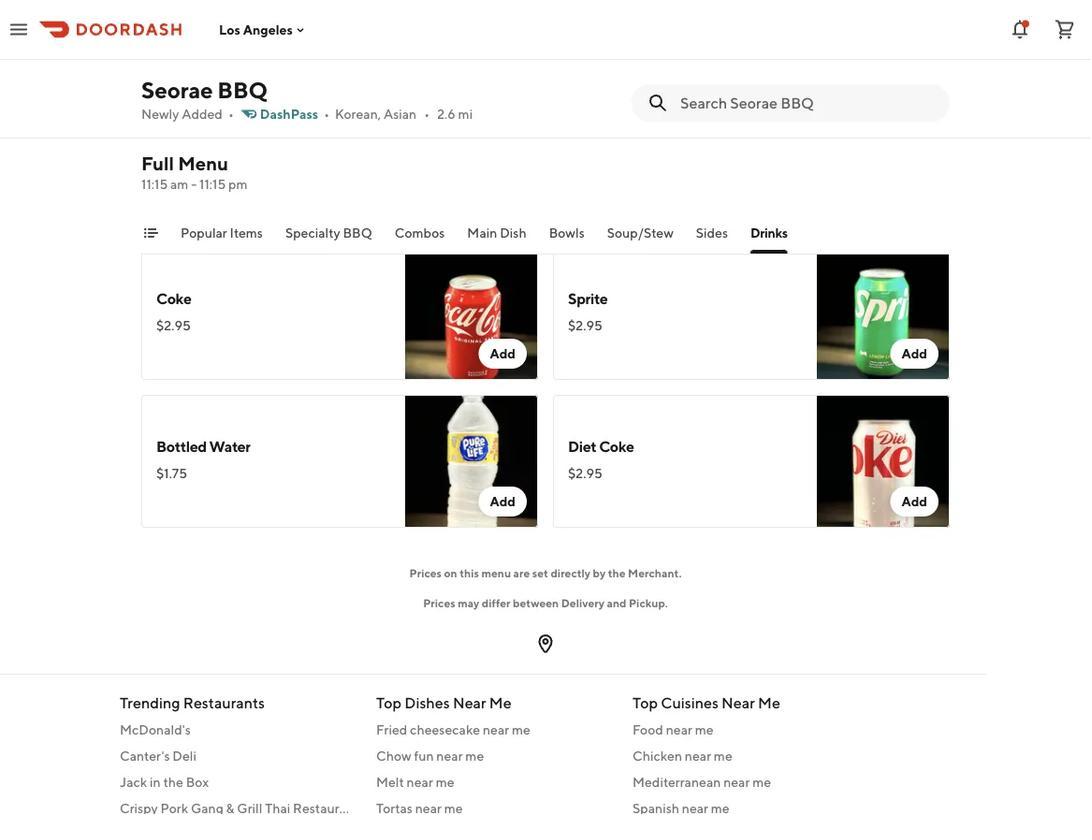 Task type: vqa. For each thing, say whether or not it's contained in the screenshot.


Task type: locate. For each thing, give the bounding box(es) containing it.
are
[[514, 566, 530, 580]]

prices
[[410, 566, 442, 580], [423, 596, 456, 610]]

0 horizontal spatial near
[[453, 694, 487, 712]]

near down the fun on the bottom of page
[[407, 774, 433, 790]]

Item Search search field
[[681, 93, 935, 113]]

combos
[[395, 225, 445, 241]]

wild
[[156, 67, 188, 85]]

me
[[512, 722, 531, 737], [695, 722, 714, 737], [466, 748, 484, 764], [714, 748, 733, 764], [436, 774, 455, 790], [753, 774, 772, 790]]

this
[[460, 566, 479, 580]]

top
[[376, 694, 402, 712], [633, 694, 658, 712]]

wild rice image
[[405, 34, 538, 167]]

top up food
[[633, 694, 658, 712]]

1 vertical spatial bbq
[[343, 225, 372, 241]]

near right the fun on the bottom of page
[[437, 748, 463, 764]]

near for melt
[[407, 774, 433, 790]]

dish
[[500, 225, 527, 241]]

add for sprite
[[902, 346, 928, 361]]

1 horizontal spatial •
[[324, 106, 330, 122]]

box
[[186, 774, 209, 790]]

top dishes near me
[[376, 694, 512, 712]]

cheesecake
[[410, 722, 481, 737]]

1 • from the left
[[228, 106, 234, 122]]

specialty bbq
[[286, 225, 372, 241]]

items
[[230, 225, 263, 241]]

near up fried cheesecake near me
[[453, 694, 487, 712]]

11:15
[[141, 177, 168, 192], [199, 177, 226, 192]]

drinks down am
[[141, 206, 200, 230]]

me down top cuisines near me
[[695, 722, 714, 737]]

coke
[[156, 290, 192, 308], [599, 438, 635, 456]]

sides
[[696, 225, 729, 241]]

chow fun near me
[[376, 748, 484, 764]]

coke image
[[405, 247, 538, 380]]

11:15 down full at the left
[[141, 177, 168, 192]]

near up mediterranean near me
[[685, 748, 712, 764]]

me down chicken near me link
[[753, 774, 772, 790]]

2 horizontal spatial •
[[424, 106, 430, 122]]

0 horizontal spatial bbq
[[218, 76, 268, 103]]

2 me from the left
[[758, 694, 781, 712]]

11:15 right "-"
[[199, 177, 226, 192]]

bbq for seorae bbq
[[218, 76, 268, 103]]

fun
[[414, 748, 434, 764]]

dashpass
[[260, 106, 318, 122]]

•
[[228, 106, 234, 122], [324, 106, 330, 122], [424, 106, 430, 122]]

food
[[633, 722, 664, 737]]

melt near me
[[376, 774, 455, 790]]

bottled
[[156, 438, 207, 456]]

0 horizontal spatial 11:15
[[141, 177, 168, 192]]

near up chicken near me
[[666, 722, 693, 737]]

0 vertical spatial the
[[608, 566, 626, 580]]

1 vertical spatial prices
[[423, 596, 456, 610]]

near up food near me link at the bottom right of page
[[722, 694, 755, 712]]

main dish button
[[468, 224, 527, 254]]

me up food near me link at the bottom right of page
[[758, 694, 781, 712]]

add
[[490, 132, 516, 148], [902, 132, 928, 148], [490, 346, 516, 361], [902, 346, 928, 361], [490, 494, 516, 509], [902, 494, 928, 509]]

0 vertical spatial prices
[[410, 566, 442, 580]]

2 11:15 from the left
[[199, 177, 226, 192]]

show menu categories image
[[143, 226, 158, 241]]

restaurants
[[183, 694, 265, 712]]

$2.95 for diet coke
[[568, 466, 603, 481]]

mcdonald's
[[120, 722, 191, 737]]

0 vertical spatial bbq
[[218, 76, 268, 103]]

1 top from the left
[[376, 694, 402, 712]]

prices left the may
[[423, 596, 456, 610]]

main dish
[[468, 225, 527, 241]]

$3.00
[[156, 114, 193, 129]]

open menu image
[[7, 18, 30, 41]]

near down chicken near me link
[[724, 774, 750, 790]]

me up chow fun near me link
[[512, 722, 531, 737]]

me up fried cheesecake near me link
[[490, 694, 512, 712]]

me for top dishes near me
[[490, 694, 512, 712]]

• left the rice.
[[228, 106, 234, 122]]

1 horizontal spatial near
[[722, 694, 755, 712]]

korean,
[[335, 106, 381, 122]]

deli
[[173, 748, 197, 764]]

2 near from the left
[[722, 694, 755, 712]]

1 near from the left
[[453, 694, 487, 712]]

near for cuisines
[[722, 694, 755, 712]]

the right by
[[608, 566, 626, 580]]

1 horizontal spatial me
[[758, 694, 781, 712]]

pickup.
[[629, 596, 668, 610]]

0 horizontal spatial top
[[376, 694, 402, 712]]

mediterranean near me link
[[633, 773, 867, 792]]

1 horizontal spatial bbq
[[343, 225, 372, 241]]

top up fried in the bottom left of the page
[[376, 694, 402, 712]]

near
[[483, 722, 510, 737], [666, 722, 693, 737], [437, 748, 463, 764], [685, 748, 712, 764], [407, 774, 433, 790], [724, 774, 750, 790]]

me for chicken near me
[[714, 748, 733, 764]]

1 horizontal spatial drinks
[[751, 225, 788, 241]]

0 horizontal spatial •
[[228, 106, 234, 122]]

asian
[[384, 106, 417, 122]]

in
[[150, 774, 161, 790]]

prices for prices may differ between delivery and pickup.
[[423, 596, 456, 610]]

near for chicken
[[685, 748, 712, 764]]

• for newly added •
[[228, 106, 234, 122]]

rice.
[[240, 91, 265, 107]]

1 horizontal spatial the
[[608, 566, 626, 580]]

1 horizontal spatial 11:15
[[199, 177, 226, 192]]

2 • from the left
[[324, 106, 330, 122]]

me
[[490, 694, 512, 712], [758, 694, 781, 712]]

chicken near me
[[633, 748, 733, 764]]

menu
[[178, 153, 229, 175]]

coke down show menu categories image
[[156, 290, 192, 308]]

1 vertical spatial the
[[163, 774, 183, 790]]

bbq inside specialty bbq button
[[343, 225, 372, 241]]

2 top from the left
[[633, 694, 658, 712]]

mediterranean near me
[[633, 774, 772, 790]]

drinks right sides
[[751, 225, 788, 241]]

prices left on
[[410, 566, 442, 580]]

notification bell image
[[1009, 18, 1032, 41]]

me down fried cheesecake near me link
[[466, 748, 484, 764]]

me up mediterranean near me
[[714, 748, 733, 764]]

trending
[[120, 694, 180, 712]]

0 horizontal spatial coke
[[156, 290, 192, 308]]

drinks
[[141, 206, 200, 230], [751, 225, 788, 241]]

the right in
[[163, 774, 183, 790]]

newly added •
[[141, 106, 234, 122]]

coke right diet
[[599, 438, 635, 456]]

water
[[209, 438, 251, 456]]

3 • from the left
[[424, 106, 430, 122]]

0 horizontal spatial me
[[490, 694, 512, 712]]

prices for prices on this menu are set directly by the merchant .
[[410, 566, 442, 580]]

seorae
[[141, 76, 213, 103]]

$2.95
[[156, 318, 191, 333], [568, 318, 603, 333], [568, 466, 603, 481]]

• left korean,
[[324, 106, 330, 122]]

me for mediterranean near me
[[753, 774, 772, 790]]

fried
[[376, 722, 408, 737]]

$2.95 for sprite
[[568, 318, 603, 333]]

me down chow fun near me
[[436, 774, 455, 790]]

1 me from the left
[[490, 694, 512, 712]]

may
[[458, 596, 480, 610]]

mi
[[458, 106, 473, 122]]

bowls button
[[549, 224, 585, 254]]

and
[[607, 596, 627, 610]]

added
[[182, 106, 223, 122]]

1 horizontal spatial top
[[633, 694, 658, 712]]

1 horizontal spatial coke
[[599, 438, 635, 456]]

add button
[[479, 125, 527, 155], [891, 125, 939, 155], [479, 339, 527, 369], [891, 339, 939, 369], [479, 487, 527, 517], [891, 487, 939, 517]]

melt
[[376, 774, 404, 790]]

• left 2.6
[[424, 106, 430, 122]]

diet
[[568, 438, 597, 456]]

angeles
[[243, 22, 293, 37]]



Task type: describe. For each thing, give the bounding box(es) containing it.
pm
[[228, 177, 248, 192]]

steamed
[[156, 91, 210, 107]]

popular items button
[[181, 224, 263, 254]]

bottled water image
[[405, 395, 538, 528]]

me for top cuisines near me
[[758, 694, 781, 712]]

fried cheesecake near me
[[376, 722, 531, 737]]

by
[[593, 566, 606, 580]]

$1.75
[[156, 466, 187, 481]]

food near me link
[[633, 721, 867, 739]]

top for top dishes near me
[[376, 694, 402, 712]]

canter's deli
[[120, 748, 197, 764]]

bbq for specialty bbq
[[343, 225, 372, 241]]

soup/stew button
[[607, 224, 674, 254]]

diet coke
[[568, 438, 635, 456]]

wild
[[212, 91, 237, 107]]

0 horizontal spatial drinks
[[141, 206, 200, 230]]

main
[[468, 225, 498, 241]]

add for diet coke
[[902, 494, 928, 509]]

menu
[[482, 566, 511, 580]]

trending restaurants
[[120, 694, 265, 712]]

bottled water
[[156, 438, 251, 456]]

add for coke
[[490, 346, 516, 361]]

combos button
[[395, 224, 445, 254]]

• for korean, asian • 2.6 mi
[[424, 106, 430, 122]]

0 vertical spatial coke
[[156, 290, 192, 308]]

merchant
[[628, 566, 679, 580]]

wild rice steamed wild rice. $3.00
[[156, 67, 265, 129]]

.
[[679, 566, 682, 580]]

near for mediterranean
[[724, 774, 750, 790]]

fried cheesecake near me link
[[376, 721, 611, 739]]

cuisines
[[661, 694, 719, 712]]

popular
[[181, 225, 227, 241]]

mcdonald's link
[[120, 721, 354, 739]]

food near me
[[633, 722, 714, 737]]

bowls
[[549, 225, 585, 241]]

dashpass •
[[260, 106, 330, 122]]

add button for diet coke
[[891, 487, 939, 517]]

add button for bottled water
[[479, 487, 527, 517]]

los angeles
[[219, 22, 293, 37]]

add for bottled water
[[490, 494, 516, 509]]

between
[[513, 596, 559, 610]]

full menu 11:15 am - 11:15 pm
[[141, 153, 248, 192]]

0 horizontal spatial the
[[163, 774, 183, 790]]

prices on this menu are set directly by the merchant .
[[410, 566, 682, 580]]

specialty
[[286, 225, 341, 241]]

melt near me link
[[376, 773, 611, 792]]

1 11:15 from the left
[[141, 177, 168, 192]]

top cuisines near me
[[633, 694, 781, 712]]

directly
[[551, 566, 591, 580]]

am
[[170, 177, 189, 192]]

jack in the box
[[120, 774, 209, 790]]

full
[[141, 153, 174, 175]]

0 items, open order cart image
[[1054, 18, 1077, 41]]

chicken
[[633, 748, 683, 764]]

$2.95 for coke
[[156, 318, 191, 333]]

chow fun near me link
[[376, 747, 611, 765]]

mediterranean
[[633, 774, 721, 790]]

seorae bbq
[[141, 76, 268, 103]]

-
[[191, 177, 197, 192]]

add button for coke
[[479, 339, 527, 369]]

dishes
[[405, 694, 450, 712]]

1 vertical spatial coke
[[599, 438, 635, 456]]

sides button
[[696, 224, 729, 254]]

near for dishes
[[453, 694, 487, 712]]

newly
[[141, 106, 179, 122]]

sprite
[[568, 290, 608, 308]]

delivery
[[562, 596, 605, 610]]

los
[[219, 22, 241, 37]]

differ
[[482, 596, 511, 610]]

on
[[444, 566, 458, 580]]

me for melt near me
[[436, 774, 455, 790]]

2.6
[[437, 106, 456, 122]]

chow
[[376, 748, 412, 764]]

near for food
[[666, 722, 693, 737]]

diet coke image
[[817, 395, 950, 528]]

canter's deli link
[[120, 747, 354, 765]]

soup/stew
[[607, 225, 674, 241]]

jack
[[120, 774, 147, 790]]

specialty bbq button
[[286, 224, 372, 254]]

korean, asian • 2.6 mi
[[335, 106, 473, 122]]

sprite image
[[817, 247, 950, 380]]

top for top cuisines near me
[[633, 694, 658, 712]]

jack in the box link
[[120, 773, 354, 792]]

rice
[[191, 67, 220, 85]]

chicken near me link
[[633, 747, 867, 765]]

near up chow fun near me link
[[483, 722, 510, 737]]

canter's
[[120, 748, 170, 764]]

me for food near me
[[695, 722, 714, 737]]

los angeles button
[[219, 22, 308, 37]]

add button for sprite
[[891, 339, 939, 369]]

prices may differ between delivery and pickup.
[[423, 596, 668, 610]]



